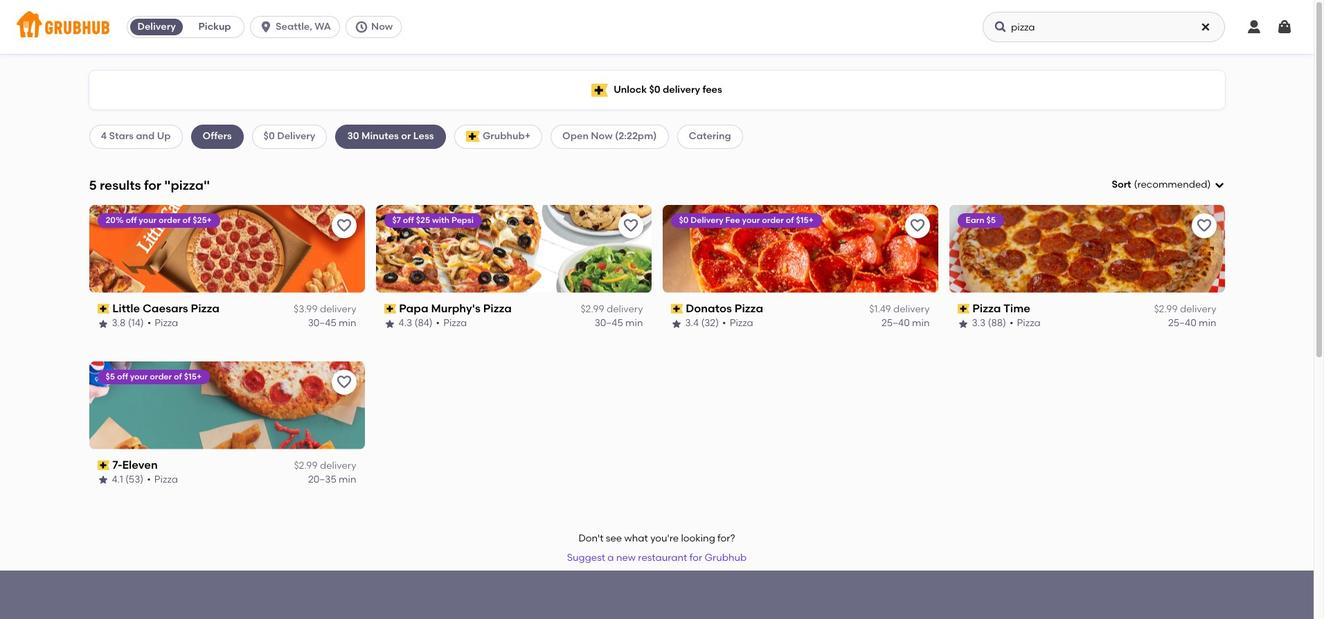 Task type: locate. For each thing, give the bounding box(es) containing it.
your for eleven
[[130, 372, 148, 381]]

don't see what you're looking for?
[[579, 533, 735, 544]]

earn
[[966, 215, 985, 225]]

of right fee on the top right of page
[[786, 215, 794, 225]]

grubhub plus flag logo image left grubhub+
[[466, 131, 480, 142]]

7-eleven logo image
[[89, 361, 365, 449]]

1 subscription pass image from the left
[[384, 304, 396, 314]]

sort ( recommended )
[[1112, 179, 1211, 190]]

order for caesars
[[159, 215, 181, 225]]

fee
[[726, 215, 740, 225]]

0 horizontal spatial $0
[[264, 130, 275, 142]]

earn $5
[[966, 215, 996, 225]]

and
[[136, 130, 155, 142]]

0 vertical spatial $0
[[649, 84, 661, 95]]

0 horizontal spatial $2.99 delivery
[[294, 460, 356, 472]]

your right the 20%
[[139, 215, 157, 225]]

1 horizontal spatial of
[[183, 215, 191, 225]]

"pizza"
[[164, 177, 210, 193]]

1 30–45 from the left
[[308, 317, 336, 329]]

star icon image
[[97, 318, 108, 329], [384, 318, 395, 329], [671, 318, 682, 329], [958, 318, 969, 329], [97, 475, 108, 486]]

0 vertical spatial $15+
[[796, 215, 814, 225]]

subscription pass image left papa
[[384, 304, 396, 314]]

delivery
[[137, 21, 176, 33], [277, 130, 315, 142], [691, 215, 724, 225]]

30–45 min for little caesars pizza
[[308, 317, 356, 329]]

7-eleven
[[112, 458, 158, 471]]

• pizza for eleven
[[147, 474, 178, 486]]

0 vertical spatial for
[[144, 177, 161, 193]]

svg image
[[1246, 19, 1263, 35], [355, 20, 368, 34], [1200, 21, 1211, 33]]

2 30–45 from the left
[[595, 317, 623, 329]]

order right fee on the top right of page
[[762, 215, 784, 225]]

1 horizontal spatial now
[[591, 130, 613, 142]]

20–35 min
[[308, 474, 356, 486]]

star icon image left 3.8
[[97, 318, 108, 329]]

$5
[[987, 215, 996, 225], [106, 372, 115, 381]]

1 vertical spatial grubhub plus flag logo image
[[466, 131, 480, 142]]

$0 right offers
[[264, 130, 275, 142]]

your
[[139, 215, 157, 225], [742, 215, 760, 225], [130, 372, 148, 381]]

delivery left 30 in the top of the page
[[277, 130, 315, 142]]

sort
[[1112, 179, 1131, 190]]

1 horizontal spatial 30–45
[[595, 317, 623, 329]]

• pizza down papa murphy's pizza at the left
[[436, 317, 467, 329]]

stars
[[109, 130, 134, 142]]

1 horizontal spatial for
[[690, 552, 702, 564]]

save this restaurant image down ")"
[[1196, 217, 1212, 234]]

0 horizontal spatial of
[[174, 372, 182, 381]]

$5 right earn
[[987, 215, 996, 225]]

0 vertical spatial $5
[[987, 215, 996, 225]]

donatos pizza logo image
[[662, 205, 938, 293]]

1 horizontal spatial $2.99
[[581, 303, 604, 315]]

3.8 (14)
[[112, 317, 144, 329]]

$0 delivery fee your order of $15+
[[679, 215, 814, 225]]

• pizza for caesars
[[147, 317, 178, 329]]

delivery
[[663, 84, 700, 95], [320, 303, 356, 315], [607, 303, 643, 315], [893, 303, 930, 315], [1180, 303, 1217, 315], [320, 460, 356, 472]]

0 horizontal spatial $2.99
[[294, 460, 318, 472]]

0 horizontal spatial svg image
[[355, 20, 368, 34]]

delivery for donatos pizza
[[893, 303, 930, 315]]

$0 right unlock
[[649, 84, 661, 95]]

$3.99 delivery
[[294, 303, 356, 315]]

25–40 min
[[882, 317, 930, 329], [1168, 317, 1217, 329]]

pizza
[[191, 302, 219, 315], [483, 302, 512, 315], [735, 302, 763, 315], [973, 302, 1001, 315], [155, 317, 178, 329], [443, 317, 467, 329], [730, 317, 753, 329], [1017, 317, 1041, 329], [154, 474, 178, 486]]

delivery for $0 delivery
[[277, 130, 315, 142]]

min for 7-eleven
[[339, 474, 356, 486]]

pizza up 3.3 (88)
[[973, 302, 1001, 315]]

$1.49
[[869, 303, 891, 315]]

1 save this restaurant image from the left
[[909, 217, 926, 234]]

for
[[144, 177, 161, 193], [690, 552, 702, 564]]

1 25–40 from the left
[[882, 317, 910, 329]]

subscription pass image
[[384, 304, 396, 314], [671, 304, 683, 314]]

svg image
[[1277, 19, 1293, 35], [259, 20, 273, 34], [994, 20, 1008, 34], [1214, 180, 1225, 191]]

for down looking on the bottom of the page
[[690, 552, 702, 564]]

1 horizontal spatial delivery
[[277, 130, 315, 142]]

results
[[100, 177, 141, 193]]

subscription pass image left pizza time
[[958, 304, 970, 314]]

off for papa
[[403, 215, 414, 225]]

$2.99
[[581, 303, 604, 315], [1154, 303, 1178, 315], [294, 460, 318, 472]]

2 horizontal spatial $0
[[679, 215, 689, 225]]

suggest a new restaurant for grubhub button
[[561, 546, 753, 571]]

$2.99 delivery for pizza time
[[1154, 303, 1217, 315]]

)
[[1208, 179, 1211, 190]]

1 horizontal spatial $5
[[987, 215, 996, 225]]

recommended
[[1138, 179, 1208, 190]]

grubhub plus flag logo image for grubhub+
[[466, 131, 480, 142]]

• right (14)
[[147, 317, 151, 329]]

off
[[126, 215, 137, 225], [403, 215, 414, 225], [117, 372, 128, 381]]

1 horizontal spatial 25–40
[[1168, 317, 1197, 329]]

4.1
[[112, 474, 123, 486]]

save this restaurant image for 7-eleven
[[336, 374, 352, 390]]

0 horizontal spatial 25–40
[[882, 317, 910, 329]]

1 25–40 min from the left
[[882, 317, 930, 329]]

pizza down the eleven
[[154, 474, 178, 486]]

2 vertical spatial delivery
[[691, 215, 724, 225]]

wa
[[315, 21, 331, 33]]

of down little caesars pizza
[[174, 372, 182, 381]]

order down caesars
[[150, 372, 172, 381]]

your down (14)
[[130, 372, 148, 381]]

seattle,
[[276, 21, 312, 33]]

0 horizontal spatial grubhub plus flag logo image
[[466, 131, 480, 142]]

1 horizontal spatial $2.99 delivery
[[581, 303, 643, 315]]

• pizza down time
[[1010, 317, 1041, 329]]

pizza time logo image
[[949, 205, 1225, 293]]

• pizza down donatos pizza
[[722, 317, 753, 329]]

1 vertical spatial $0
[[264, 130, 275, 142]]

20% off your order of $25+
[[106, 215, 212, 225]]

1 horizontal spatial grubhub plus flag logo image
[[592, 83, 608, 97]]

$5 down 3.8
[[106, 372, 115, 381]]

grubhub plus flag logo image left unlock
[[592, 83, 608, 97]]

20–35
[[308, 474, 336, 486]]

pizza down time
[[1017, 317, 1041, 329]]

2 horizontal spatial of
[[786, 215, 794, 225]]

delivery inside button
[[137, 21, 176, 33]]

$0
[[649, 84, 661, 95], [264, 130, 275, 142], [679, 215, 689, 225]]

2 horizontal spatial delivery
[[691, 215, 724, 225]]

2 save this restaurant image from the left
[[1196, 217, 1212, 234]]

0 horizontal spatial 30–45 min
[[308, 317, 356, 329]]

25–40 min for pizza time
[[1168, 317, 1217, 329]]

star icon image left the '3.4'
[[671, 318, 682, 329]]

(88)
[[988, 317, 1006, 329]]

min for papa murphy's pizza
[[626, 317, 643, 329]]

20%
[[106, 215, 124, 225]]

2 30–45 min from the left
[[595, 317, 643, 329]]

subscription pass image left 7-
[[97, 461, 110, 470]]

1 horizontal spatial save this restaurant image
[[1196, 217, 1212, 234]]

star icon image for 7-eleven
[[97, 475, 108, 486]]

1 vertical spatial $5
[[106, 372, 115, 381]]

donatos
[[686, 302, 732, 315]]

• for eleven
[[147, 474, 151, 486]]

min for little caesars pizza
[[339, 317, 356, 329]]

delivery for papa murphy's pizza
[[607, 303, 643, 315]]

$2.99 delivery for papa murphy's pizza
[[581, 303, 643, 315]]

0 horizontal spatial $5
[[106, 372, 115, 381]]

$0 left fee on the top right of page
[[679, 215, 689, 225]]

star icon image left 4.1
[[97, 475, 108, 486]]

up
[[157, 130, 171, 142]]

little caesars pizza
[[112, 302, 219, 315]]

• pizza for murphy's
[[436, 317, 467, 329]]

off for little
[[126, 215, 137, 225]]

25–40
[[882, 317, 910, 329], [1168, 317, 1197, 329]]

3.3 (88)
[[972, 317, 1006, 329]]

save this restaurant image
[[909, 217, 926, 234], [1196, 217, 1212, 234]]

now
[[371, 21, 393, 33], [591, 130, 613, 142]]

2 25–40 from the left
[[1168, 317, 1197, 329]]

• pizza
[[147, 317, 178, 329], [436, 317, 467, 329], [722, 317, 753, 329], [1010, 317, 1041, 329], [147, 474, 178, 486]]

off down 3.8
[[117, 372, 128, 381]]

1 horizontal spatial 30–45 min
[[595, 317, 643, 329]]

0 horizontal spatial 25–40 min
[[882, 317, 930, 329]]

pizza right donatos
[[735, 302, 763, 315]]

0 horizontal spatial delivery
[[137, 21, 176, 33]]

pizza time
[[973, 302, 1031, 315]]

1 vertical spatial delivery
[[277, 130, 315, 142]]

star icon image left 4.3
[[384, 318, 395, 329]]

2 horizontal spatial $2.99 delivery
[[1154, 303, 1217, 315]]

pickup
[[199, 21, 231, 33]]

for?
[[718, 533, 735, 544]]

order
[[159, 215, 181, 225], [762, 215, 784, 225], [150, 372, 172, 381]]

4.3
[[399, 317, 412, 329]]

4.1 (53)
[[112, 474, 144, 486]]

pepsi
[[452, 215, 474, 225]]

25–40 for donatos pizza
[[882, 317, 910, 329]]

$1.49 delivery
[[869, 303, 930, 315]]

1 horizontal spatial subscription pass image
[[671, 304, 683, 314]]

0 vertical spatial delivery
[[137, 21, 176, 33]]

$15+
[[796, 215, 814, 225], [184, 372, 202, 381]]

subscription pass image left little at the left of page
[[97, 304, 110, 314]]

2 horizontal spatial $2.99
[[1154, 303, 1178, 315]]

• pizza down caesars
[[147, 317, 178, 329]]

0 horizontal spatial save this restaurant image
[[909, 217, 926, 234]]

4
[[101, 130, 107, 142]]

delivery for little caesars pizza
[[320, 303, 356, 315]]

• right (88)
[[1010, 317, 1014, 329]]

seattle, wa button
[[250, 16, 346, 38]]

time
[[1004, 302, 1031, 315]]

$3.99
[[294, 303, 318, 315]]

min for pizza time
[[1199, 317, 1217, 329]]

1 vertical spatial $15+
[[184, 372, 202, 381]]

1 vertical spatial for
[[690, 552, 702, 564]]

(53)
[[125, 474, 144, 486]]

• right (32)
[[722, 317, 726, 329]]

$0 for $0 delivery fee your order of $15+
[[679, 215, 689, 225]]

for right the results
[[144, 177, 161, 193]]

or
[[401, 130, 411, 142]]

25–40 min for donatos pizza
[[882, 317, 930, 329]]

subscription pass image for little caesars pizza
[[97, 304, 110, 314]]

$2.99 for 7-eleven
[[294, 460, 318, 472]]

papa murphy's pizza logo image
[[376, 205, 651, 293]]

now right open
[[591, 130, 613, 142]]

pizza down donatos pizza
[[730, 317, 753, 329]]

caesars
[[143, 302, 188, 315]]

0 horizontal spatial 30–45
[[308, 317, 336, 329]]

order left $25+
[[159, 215, 181, 225]]

1 horizontal spatial $15+
[[796, 215, 814, 225]]

off for 7-
[[117, 372, 128, 381]]

3.8
[[112, 317, 126, 329]]

save this restaurant image
[[336, 217, 352, 234], [622, 217, 639, 234], [336, 374, 352, 390]]

suggest
[[567, 552, 605, 564]]

see
[[606, 533, 622, 544]]

save this restaurant button for 7-eleven
[[331, 370, 356, 395]]

• right (53)
[[147, 474, 151, 486]]

pickup button
[[186, 16, 244, 38]]

1 vertical spatial now
[[591, 130, 613, 142]]

off right the 20%
[[126, 215, 137, 225]]

• pizza down the eleven
[[147, 474, 178, 486]]

1 horizontal spatial 25–40 min
[[1168, 317, 1217, 329]]

now right wa
[[371, 21, 393, 33]]

now inside 5 results for "pizza" main content
[[591, 130, 613, 142]]

0 horizontal spatial subscription pass image
[[384, 304, 396, 314]]

svg image inside field
[[1214, 180, 1225, 191]]

of for caesars
[[183, 215, 191, 225]]

• right '(84)' at left
[[436, 317, 440, 329]]

delivery left pickup
[[137, 21, 176, 33]]

off right $7
[[403, 215, 414, 225]]

save this restaurant button for little caesars pizza
[[331, 213, 356, 238]]

star icon image left 3.3
[[958, 318, 969, 329]]

save this restaurant image left earn
[[909, 217, 926, 234]]

save this restaurant image for little caesars pizza
[[336, 217, 352, 234]]

grubhub plus flag logo image
[[592, 83, 608, 97], [466, 131, 480, 142]]

subscription pass image left donatos
[[671, 304, 683, 314]]

save this restaurant button
[[331, 213, 356, 238], [618, 213, 643, 238], [905, 213, 930, 238], [1192, 213, 1217, 238], [331, 370, 356, 395]]

1 30–45 min from the left
[[308, 317, 356, 329]]

2 25–40 min from the left
[[1168, 317, 1217, 329]]

none field containing sort
[[1112, 178, 1225, 192]]

2 subscription pass image from the left
[[671, 304, 683, 314]]

0 horizontal spatial now
[[371, 21, 393, 33]]

None field
[[1112, 178, 1225, 192]]

4.3 (84)
[[399, 317, 433, 329]]

1 horizontal spatial $0
[[649, 84, 661, 95]]

catering
[[689, 130, 731, 142]]

0 vertical spatial grubhub plus flag logo image
[[592, 83, 608, 97]]

of left $25+
[[183, 215, 191, 225]]

2 vertical spatial $0
[[679, 215, 689, 225]]

subscription pass image
[[97, 304, 110, 314], [958, 304, 970, 314], [97, 461, 110, 470]]

0 vertical spatial now
[[371, 21, 393, 33]]

4 stars and up
[[101, 130, 171, 142]]

save this restaurant image for donatos pizza
[[909, 217, 926, 234]]

7-
[[112, 458, 122, 471]]

delivery left fee on the top right of page
[[691, 215, 724, 225]]



Task type: vqa. For each thing, say whether or not it's contained in the screenshot.


Task type: describe. For each thing, give the bounding box(es) containing it.
save this restaurant button for pizza time
[[1192, 213, 1217, 238]]

$7
[[392, 215, 401, 225]]

0 horizontal spatial $15+
[[184, 372, 202, 381]]

less
[[413, 130, 434, 142]]

$2.99 for pizza time
[[1154, 303, 1178, 315]]

5
[[89, 177, 97, 193]]

• for caesars
[[147, 317, 151, 329]]

save this restaurant image for papa murphy's pizza
[[622, 217, 639, 234]]

of for eleven
[[174, 372, 182, 381]]

minutes
[[362, 130, 399, 142]]

you're
[[650, 533, 679, 544]]

unlock
[[614, 84, 647, 95]]

$7 off $25 with pepsi
[[392, 215, 474, 225]]

pizza right caesars
[[191, 302, 219, 315]]

0 horizontal spatial for
[[144, 177, 161, 193]]

• for pizza
[[722, 317, 726, 329]]

none field inside 5 results for "pizza" main content
[[1112, 178, 1225, 192]]

save this restaurant button for donatos pizza
[[905, 213, 930, 238]]

30–45 for little caesars pizza
[[308, 317, 336, 329]]

$0 delivery
[[264, 130, 315, 142]]

(84)
[[415, 317, 433, 329]]

$0 for $0 delivery
[[264, 130, 275, 142]]

30 minutes or less
[[347, 130, 434, 142]]

open
[[562, 130, 589, 142]]

pizza down little caesars pizza
[[155, 317, 178, 329]]

30–45 min for papa murphy's pizza
[[595, 317, 643, 329]]

seattle, wa
[[276, 21, 331, 33]]

now button
[[346, 16, 407, 38]]

delivery for 7-eleven
[[320, 460, 356, 472]]

25–40 for pizza time
[[1168, 317, 1197, 329]]

$2.99 for papa murphy's pizza
[[581, 303, 604, 315]]

1 horizontal spatial svg image
[[1200, 21, 1211, 33]]

suggest a new restaurant for grubhub
[[567, 552, 747, 564]]

• for murphy's
[[436, 317, 440, 329]]

pizza down papa murphy's pizza at the left
[[443, 317, 467, 329]]

30–45 for papa murphy's pizza
[[595, 317, 623, 329]]

min for donatos pizza
[[912, 317, 930, 329]]

2 horizontal spatial svg image
[[1246, 19, 1263, 35]]

(
[[1134, 179, 1138, 190]]

subscription pass image for 7-eleven
[[97, 461, 110, 470]]

(2:22pm)
[[615, 130, 657, 142]]

restaurant
[[638, 552, 687, 564]]

subscription pass image for donatos pizza
[[671, 304, 683, 314]]

a
[[608, 552, 614, 564]]

star icon image for pizza time
[[958, 318, 969, 329]]

5 results for "pizza"
[[89, 177, 210, 193]]

delivery for $0 delivery fee your order of $15+
[[691, 215, 724, 225]]

unlock $0 delivery fees
[[614, 84, 722, 95]]

• for time
[[1010, 317, 1014, 329]]

star icon image for papa murphy's pizza
[[384, 318, 395, 329]]

$2.99 delivery for 7-eleven
[[294, 460, 356, 472]]

what
[[624, 533, 648, 544]]

with
[[432, 215, 450, 225]]

grubhub plus flag logo image for unlock $0 delivery fees
[[592, 83, 608, 97]]

order for eleven
[[150, 372, 172, 381]]

new
[[616, 552, 636, 564]]

$25
[[416, 215, 430, 225]]

eleven
[[122, 458, 158, 471]]

Search for food, convenience, alcohol... search field
[[983, 12, 1225, 42]]

star icon image for donatos pizza
[[671, 318, 682, 329]]

donatos pizza
[[686, 302, 763, 315]]

star icon image for little caesars pizza
[[97, 318, 108, 329]]

fees
[[703, 84, 722, 95]]

5 results for "pizza" main content
[[0, 54, 1314, 619]]

3.3
[[972, 317, 986, 329]]

looking
[[681, 533, 715, 544]]

for inside button
[[690, 552, 702, 564]]

offers
[[203, 130, 232, 142]]

now inside 'button'
[[371, 21, 393, 33]]

30
[[347, 130, 359, 142]]

grubhub+
[[483, 130, 531, 142]]

(14)
[[128, 317, 144, 329]]

pizza right murphy's
[[483, 302, 512, 315]]

svg image inside now 'button'
[[355, 20, 368, 34]]

papa
[[399, 302, 428, 315]]

$25+
[[193, 215, 212, 225]]

delivery for pizza time
[[1180, 303, 1217, 315]]

open now (2:22pm)
[[562, 130, 657, 142]]

little caesars pizza logo image
[[89, 205, 365, 293]]

grubhub
[[705, 552, 747, 564]]

murphy's
[[431, 302, 481, 315]]

• pizza for time
[[1010, 317, 1041, 329]]

save this restaurant image for pizza time
[[1196, 217, 1212, 234]]

papa murphy's pizza
[[399, 302, 512, 315]]

subscription pass image for pizza time
[[958, 304, 970, 314]]

svg image inside seattle, wa button
[[259, 20, 273, 34]]

• pizza for pizza
[[722, 317, 753, 329]]

3.4
[[685, 317, 699, 329]]

your for caesars
[[139, 215, 157, 225]]

save this restaurant button for papa murphy's pizza
[[618, 213, 643, 238]]

(32)
[[701, 317, 719, 329]]

your right fee on the top right of page
[[742, 215, 760, 225]]

main navigation navigation
[[0, 0, 1314, 54]]

don't
[[579, 533, 604, 544]]

3.4 (32)
[[685, 317, 719, 329]]

delivery button
[[128, 16, 186, 38]]

$5 off your order of $15+
[[106, 372, 202, 381]]

subscription pass image for papa murphy's pizza
[[384, 304, 396, 314]]

little
[[112, 302, 140, 315]]



